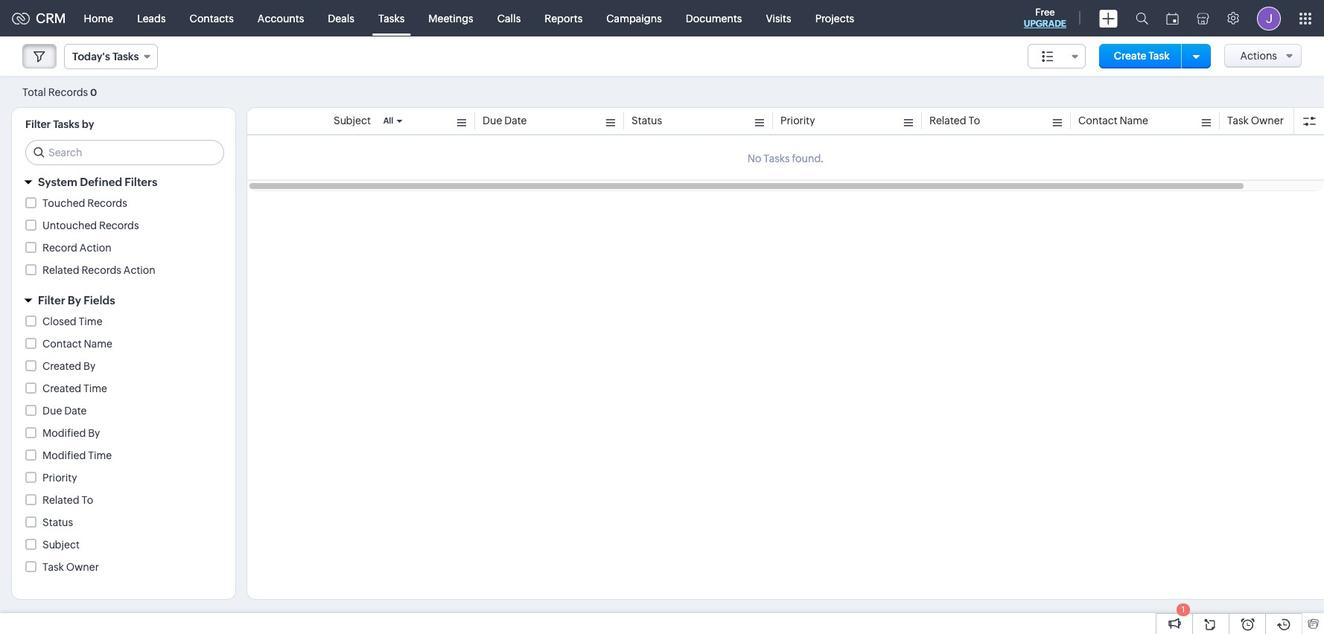 Task type: describe. For each thing, give the bounding box(es) containing it.
all
[[383, 116, 394, 125]]

1 vertical spatial contact
[[42, 338, 82, 350]]

time for modified time
[[88, 450, 112, 462]]

documents
[[686, 12, 742, 24]]

campaigns
[[607, 12, 662, 24]]

visits link
[[754, 0, 804, 36]]

fields
[[84, 294, 115, 307]]

Today's Tasks field
[[64, 44, 158, 69]]

projects
[[815, 12, 855, 24]]

records for total
[[48, 86, 88, 98]]

0 vertical spatial contact name
[[1079, 115, 1149, 127]]

create task button
[[1099, 44, 1185, 69]]

filter for filter tasks by
[[25, 118, 51, 130]]

reports
[[545, 12, 583, 24]]

size image
[[1042, 50, 1054, 63]]

0
[[90, 87, 97, 98]]

closed
[[42, 316, 76, 328]]

0 vertical spatial due
[[483, 115, 502, 127]]

total records 0
[[22, 86, 97, 98]]

deals
[[328, 12, 355, 24]]

0 horizontal spatial status
[[42, 517, 73, 529]]

defined
[[80, 176, 122, 188]]

1 vertical spatial contact name
[[42, 338, 112, 350]]

task inside "button"
[[1149, 50, 1170, 62]]

today's
[[72, 51, 110, 63]]

search image
[[1136, 12, 1149, 25]]

today's tasks
[[72, 51, 139, 63]]

by for filter
[[68, 294, 81, 307]]

total
[[22, 86, 46, 98]]

2 vertical spatial related
[[42, 495, 79, 507]]

1 vertical spatial date
[[64, 405, 87, 417]]

upgrade
[[1024, 19, 1067, 29]]

create menu image
[[1100, 9, 1118, 27]]

modified for modified time
[[42, 450, 86, 462]]

home
[[84, 12, 113, 24]]

system
[[38, 176, 77, 188]]

1 vertical spatial due date
[[42, 405, 87, 417]]

created by
[[42, 361, 96, 372]]

closed time
[[42, 316, 102, 328]]

meetings
[[429, 12, 474, 24]]

calendar image
[[1167, 12, 1179, 24]]

create menu element
[[1091, 0, 1127, 36]]

1
[[1182, 606, 1185, 615]]

1 horizontal spatial subject
[[334, 115, 371, 127]]

0 vertical spatial due date
[[483, 115, 527, 127]]

record
[[42, 242, 77, 254]]

time for closed time
[[79, 316, 102, 328]]

0 horizontal spatial task owner
[[42, 562, 99, 574]]

system defined filters
[[38, 176, 157, 188]]

calls
[[497, 12, 521, 24]]

0 horizontal spatial action
[[80, 242, 112, 254]]

create
[[1114, 50, 1147, 62]]

deals link
[[316, 0, 366, 36]]

Search text field
[[26, 141, 223, 165]]

leads
[[137, 12, 166, 24]]

tasks inside tasks link
[[378, 12, 405, 24]]

projects link
[[804, 0, 867, 36]]

accounts
[[258, 12, 304, 24]]

0 horizontal spatial due
[[42, 405, 62, 417]]



Task type: vqa. For each thing, say whether or not it's contained in the screenshot.
Alignment image at the top left
no



Task type: locate. For each thing, give the bounding box(es) containing it.
logo image
[[12, 12, 30, 24]]

by
[[68, 294, 81, 307], [83, 361, 96, 372], [88, 428, 100, 440]]

system defined filters button
[[12, 169, 235, 195]]

filter tasks by
[[25, 118, 94, 130]]

meetings link
[[417, 0, 486, 36]]

crm link
[[12, 10, 66, 26]]

leads link
[[125, 0, 178, 36]]

2 vertical spatial tasks
[[53, 118, 79, 130]]

reports link
[[533, 0, 595, 36]]

time
[[79, 316, 102, 328], [83, 383, 107, 395], [88, 450, 112, 462]]

1 horizontal spatial date
[[504, 115, 527, 127]]

1 vertical spatial priority
[[42, 472, 77, 484]]

contact name down "create"
[[1079, 115, 1149, 127]]

action up the filter by fields dropdown button
[[124, 264, 156, 276]]

0 vertical spatial date
[[504, 115, 527, 127]]

filter up closed
[[38, 294, 65, 307]]

1 vertical spatial to
[[81, 495, 93, 507]]

calls link
[[486, 0, 533, 36]]

created down created by
[[42, 383, 81, 395]]

filter down total
[[25, 118, 51, 130]]

1 vertical spatial created
[[42, 383, 81, 395]]

1 vertical spatial owner
[[66, 562, 99, 574]]

records up fields
[[81, 264, 121, 276]]

created up created time
[[42, 361, 81, 372]]

0 horizontal spatial owner
[[66, 562, 99, 574]]

1 vertical spatial subject
[[42, 539, 80, 551]]

2 vertical spatial task
[[42, 562, 64, 574]]

1 vertical spatial modified
[[42, 450, 86, 462]]

contact down "create"
[[1079, 115, 1118, 127]]

accounts link
[[246, 0, 316, 36]]

touched records
[[42, 197, 127, 209]]

0 horizontal spatial due date
[[42, 405, 87, 417]]

modified down "modified by"
[[42, 450, 86, 462]]

name down create task "button" on the right of page
[[1120, 115, 1149, 127]]

0 horizontal spatial contact
[[42, 338, 82, 350]]

records for related
[[81, 264, 121, 276]]

touched
[[42, 197, 85, 209]]

filter for filter by fields
[[38, 294, 65, 307]]

1 vertical spatial related
[[42, 264, 79, 276]]

modified
[[42, 428, 86, 440], [42, 450, 86, 462]]

visits
[[766, 12, 792, 24]]

untouched records
[[42, 220, 139, 232]]

tasks right deals at the left top
[[378, 12, 405, 24]]

0 vertical spatial name
[[1120, 115, 1149, 127]]

1 horizontal spatial priority
[[781, 115, 815, 127]]

1 horizontal spatial status
[[632, 115, 662, 127]]

1 vertical spatial related to
[[42, 495, 93, 507]]

1 horizontal spatial owner
[[1251, 115, 1284, 127]]

by for modified
[[88, 428, 100, 440]]

1 horizontal spatial tasks
[[112, 51, 139, 63]]

by up created time
[[83, 361, 96, 372]]

created
[[42, 361, 81, 372], [42, 383, 81, 395]]

0 horizontal spatial date
[[64, 405, 87, 417]]

name down the closed time
[[84, 338, 112, 350]]

time for created time
[[83, 383, 107, 395]]

contacts
[[190, 12, 234, 24]]

1 modified from the top
[[42, 428, 86, 440]]

1 created from the top
[[42, 361, 81, 372]]

filters
[[125, 176, 157, 188]]

filter
[[25, 118, 51, 130], [38, 294, 65, 307]]

filter by fields button
[[12, 288, 235, 314]]

date
[[504, 115, 527, 127], [64, 405, 87, 417]]

2 modified from the top
[[42, 450, 86, 462]]

0 vertical spatial priority
[[781, 115, 815, 127]]

1 horizontal spatial action
[[124, 264, 156, 276]]

modified by
[[42, 428, 100, 440]]

1 horizontal spatial to
[[969, 115, 981, 127]]

2 vertical spatial by
[[88, 428, 100, 440]]

1 horizontal spatial task
[[1149, 50, 1170, 62]]

modified for modified by
[[42, 428, 86, 440]]

modified time
[[42, 450, 112, 462]]

0 vertical spatial related
[[930, 115, 967, 127]]

actions
[[1241, 50, 1278, 62]]

0 horizontal spatial tasks
[[53, 118, 79, 130]]

search element
[[1127, 0, 1158, 37]]

tasks for today's tasks
[[112, 51, 139, 63]]

1 vertical spatial filter
[[38, 294, 65, 307]]

subject
[[334, 115, 371, 127], [42, 539, 80, 551]]

0 horizontal spatial to
[[81, 495, 93, 507]]

0 vertical spatial tasks
[[378, 12, 405, 24]]

0 vertical spatial task owner
[[1228, 115, 1284, 127]]

by
[[82, 118, 94, 130]]

records down defined
[[87, 197, 127, 209]]

priority
[[781, 115, 815, 127], [42, 472, 77, 484]]

created for created time
[[42, 383, 81, 395]]

0 vertical spatial created
[[42, 361, 81, 372]]

1 vertical spatial task
[[1228, 115, 1249, 127]]

1 horizontal spatial contact name
[[1079, 115, 1149, 127]]

create task
[[1114, 50, 1170, 62]]

1 vertical spatial by
[[83, 361, 96, 372]]

due date
[[483, 115, 527, 127], [42, 405, 87, 417]]

action up related records action
[[80, 242, 112, 254]]

tasks link
[[366, 0, 417, 36]]

1 vertical spatial due
[[42, 405, 62, 417]]

tasks inside today's tasks "field"
[[112, 51, 139, 63]]

1 vertical spatial tasks
[[112, 51, 139, 63]]

modified up modified time
[[42, 428, 86, 440]]

due
[[483, 115, 502, 127], [42, 405, 62, 417]]

name
[[1120, 115, 1149, 127], [84, 338, 112, 350]]

campaigns link
[[595, 0, 674, 36]]

contact name down the closed time
[[42, 338, 112, 350]]

related records action
[[42, 264, 156, 276]]

0 horizontal spatial task
[[42, 562, 64, 574]]

tasks
[[378, 12, 405, 24], [112, 51, 139, 63], [53, 118, 79, 130]]

filter by fields
[[38, 294, 115, 307]]

1 vertical spatial action
[[124, 264, 156, 276]]

related
[[930, 115, 967, 127], [42, 264, 79, 276], [42, 495, 79, 507]]

1 vertical spatial time
[[83, 383, 107, 395]]

1 horizontal spatial task owner
[[1228, 115, 1284, 127]]

0 vertical spatial subject
[[334, 115, 371, 127]]

documents link
[[674, 0, 754, 36]]

profile element
[[1249, 0, 1290, 36]]

contact name
[[1079, 115, 1149, 127], [42, 338, 112, 350]]

owner
[[1251, 115, 1284, 127], [66, 562, 99, 574]]

2 horizontal spatial task
[[1228, 115, 1249, 127]]

home link
[[72, 0, 125, 36]]

0 vertical spatial modified
[[42, 428, 86, 440]]

1 horizontal spatial contact
[[1079, 115, 1118, 127]]

records for touched
[[87, 197, 127, 209]]

0 vertical spatial related to
[[930, 115, 981, 127]]

1 horizontal spatial due
[[483, 115, 502, 127]]

task owner
[[1228, 115, 1284, 127], [42, 562, 99, 574]]

records
[[48, 86, 88, 98], [87, 197, 127, 209], [99, 220, 139, 232], [81, 264, 121, 276]]

0 horizontal spatial name
[[84, 338, 112, 350]]

free upgrade
[[1024, 7, 1067, 29]]

0 vertical spatial by
[[68, 294, 81, 307]]

contacts link
[[178, 0, 246, 36]]

to
[[969, 115, 981, 127], [81, 495, 93, 507]]

0 vertical spatial status
[[632, 115, 662, 127]]

action
[[80, 242, 112, 254], [124, 264, 156, 276]]

1 horizontal spatial related to
[[930, 115, 981, 127]]

status
[[632, 115, 662, 127], [42, 517, 73, 529]]

0 vertical spatial contact
[[1079, 115, 1118, 127]]

record action
[[42, 242, 112, 254]]

0 vertical spatial to
[[969, 115, 981, 127]]

untouched
[[42, 220, 97, 232]]

1 horizontal spatial due date
[[483, 115, 527, 127]]

0 vertical spatial owner
[[1251, 115, 1284, 127]]

1 vertical spatial name
[[84, 338, 112, 350]]

by inside dropdown button
[[68, 294, 81, 307]]

related to
[[930, 115, 981, 127], [42, 495, 93, 507]]

records for untouched
[[99, 220, 139, 232]]

records down touched records
[[99, 220, 139, 232]]

2 horizontal spatial tasks
[[378, 12, 405, 24]]

contact
[[1079, 115, 1118, 127], [42, 338, 82, 350]]

tasks right today's
[[112, 51, 139, 63]]

None field
[[1028, 44, 1086, 69]]

free
[[1036, 7, 1055, 18]]

0 horizontal spatial subject
[[42, 539, 80, 551]]

1 vertical spatial task owner
[[42, 562, 99, 574]]

0 vertical spatial filter
[[25, 118, 51, 130]]

2 created from the top
[[42, 383, 81, 395]]

time down fields
[[79, 316, 102, 328]]

0 horizontal spatial related to
[[42, 495, 93, 507]]

created for created by
[[42, 361, 81, 372]]

0 vertical spatial task
[[1149, 50, 1170, 62]]

tasks for filter tasks by
[[53, 118, 79, 130]]

1 vertical spatial status
[[42, 517, 73, 529]]

filter inside dropdown button
[[38, 294, 65, 307]]

profile image
[[1257, 6, 1281, 30]]

crm
[[36, 10, 66, 26]]

tasks left the by
[[53, 118, 79, 130]]

by up modified time
[[88, 428, 100, 440]]

created time
[[42, 383, 107, 395]]

0 horizontal spatial priority
[[42, 472, 77, 484]]

0 vertical spatial time
[[79, 316, 102, 328]]

0 vertical spatial action
[[80, 242, 112, 254]]

time down created by
[[83, 383, 107, 395]]

task
[[1149, 50, 1170, 62], [1228, 115, 1249, 127], [42, 562, 64, 574]]

records left 0
[[48, 86, 88, 98]]

1 horizontal spatial name
[[1120, 115, 1149, 127]]

0 horizontal spatial contact name
[[42, 338, 112, 350]]

by for created
[[83, 361, 96, 372]]

time down "modified by"
[[88, 450, 112, 462]]

2 vertical spatial time
[[88, 450, 112, 462]]

contact down closed
[[42, 338, 82, 350]]

by up the closed time
[[68, 294, 81, 307]]



